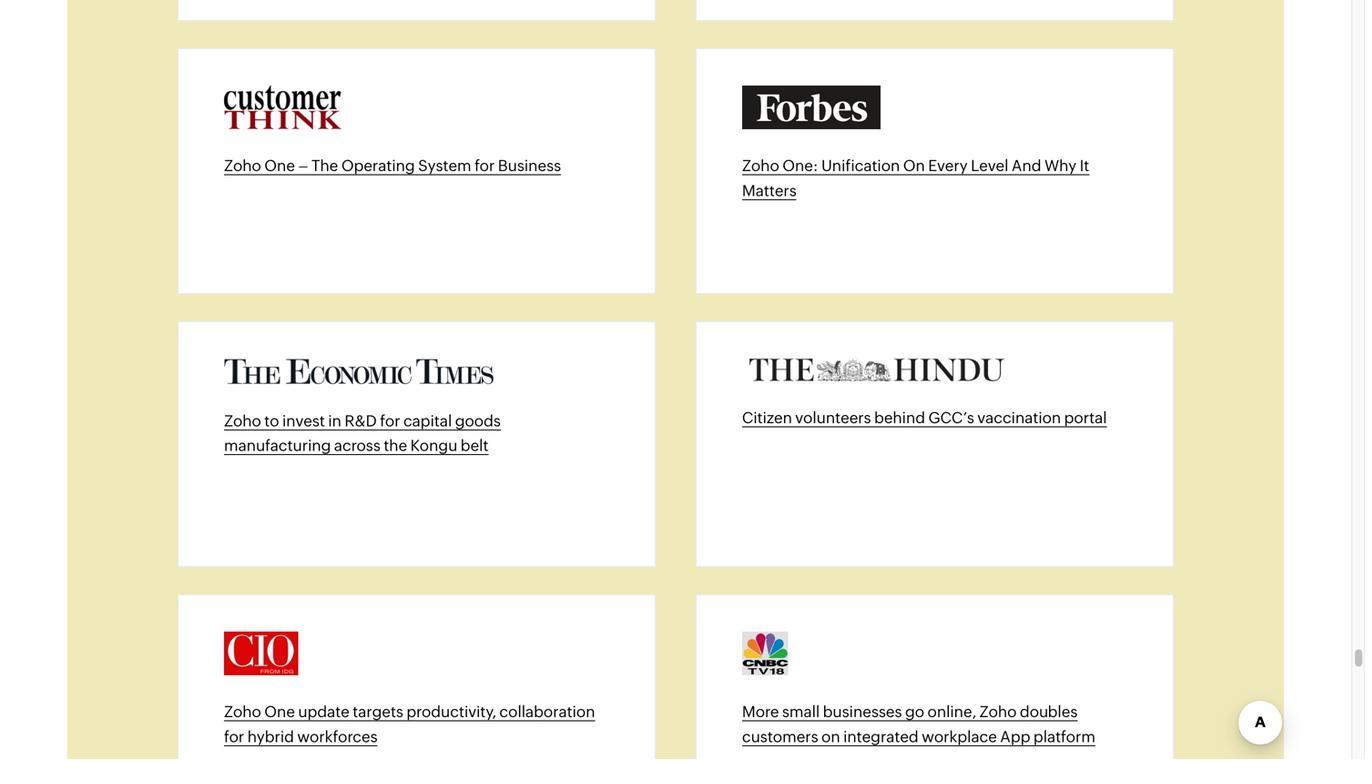 Task type: vqa. For each thing, say whether or not it's contained in the screenshot.
One
yes



Task type: locate. For each thing, give the bounding box(es) containing it.
zoho_general_pages image up –
[[224, 86, 342, 130]]

zoho_general_pages image up hybrid
[[224, 633, 298, 676]]

gcc's
[[929, 409, 975, 427]]

zoho inside zoho to invest in r&d for capital goods manufacturing across the kongu belt
[[224, 412, 261, 430]]

business
[[498, 157, 561, 175]]

zoho one – the operating system for business link
[[224, 157, 561, 176]]

vaccination
[[978, 409, 1062, 427]]

one for update
[[265, 704, 295, 721]]

it
[[1080, 157, 1090, 175]]

for inside zoho one update targets productivity, collaboration for hybrid workforces
[[224, 728, 244, 746]]

portal
[[1065, 409, 1108, 427]]

zoho_general_pages image for unification
[[743, 86, 881, 130]]

1 vertical spatial for
[[380, 412, 400, 430]]

1 vertical spatial one
[[265, 704, 295, 721]]

one up hybrid
[[265, 704, 295, 721]]

zoho_general_pages image up more
[[743, 633, 789, 676]]

for for operating
[[475, 157, 495, 175]]

one left –
[[265, 157, 295, 175]]

level
[[971, 157, 1009, 175]]

zoho inside zoho one update targets productivity, collaboration for hybrid workforces
[[224, 704, 261, 721]]

operating
[[342, 157, 415, 175]]

zoho up hybrid
[[224, 704, 261, 721]]

for left hybrid
[[224, 728, 244, 746]]

for for productivity,
[[224, 728, 244, 746]]

for
[[475, 157, 495, 175], [380, 412, 400, 430], [224, 728, 244, 746]]

workforces
[[297, 728, 378, 746]]

more
[[743, 704, 779, 721]]

one inside zoho one update targets productivity, collaboration for hybrid workforces
[[265, 704, 295, 721]]

on
[[822, 728, 841, 746]]

hybrid
[[248, 728, 294, 746]]

the
[[384, 437, 407, 455]]

zoho up app
[[980, 704, 1017, 721]]

zoho_general_pages image for –
[[224, 86, 342, 130]]

across
[[334, 437, 381, 455]]

zoho inside zoho one: unification on every level and why it matters
[[743, 157, 780, 175]]

goods
[[455, 412, 501, 430]]

workplace
[[922, 728, 998, 746]]

small
[[783, 704, 820, 721]]

2 one from the top
[[265, 704, 295, 721]]

the
[[312, 157, 338, 175]]

app
[[1001, 728, 1031, 746]]

for right system
[[475, 157, 495, 175]]

zoho_general_pages image
[[224, 86, 342, 130], [743, 86, 881, 130], [224, 359, 494, 385], [743, 359, 1012, 382], [224, 633, 298, 676], [743, 633, 789, 676]]

zoho for zoho to invest in r&d for capital goods manufacturing across the kongu belt
[[224, 412, 261, 430]]

zoho
[[224, 157, 261, 175], [743, 157, 780, 175], [224, 412, 261, 430], [224, 704, 261, 721], [980, 704, 1017, 721]]

invest
[[282, 412, 325, 430]]

1 one from the top
[[265, 157, 295, 175]]

behind
[[875, 409, 926, 427]]

manufacturing
[[224, 437, 331, 455]]

zoho_general_pages image up behind
[[743, 359, 1012, 382]]

zoho for zoho one – the operating system for business
[[224, 157, 261, 175]]

zoho one – the operating system for business
[[224, 157, 561, 175]]

2 horizontal spatial for
[[475, 157, 495, 175]]

one for –
[[265, 157, 295, 175]]

every
[[929, 157, 968, 175]]

zoho left the to on the bottom of page
[[224, 412, 261, 430]]

online,
[[928, 704, 977, 721]]

belt
[[461, 437, 489, 455]]

zoho_general_pages image up one:
[[743, 86, 881, 130]]

kongu
[[411, 437, 458, 455]]

0 horizontal spatial for
[[224, 728, 244, 746]]

zoho left –
[[224, 157, 261, 175]]

0 vertical spatial one
[[265, 157, 295, 175]]

productivity,
[[407, 704, 497, 721]]

one
[[265, 157, 295, 175], [265, 704, 295, 721]]

zoho_general_pages image for businesses
[[743, 633, 789, 676]]

for up the
[[380, 412, 400, 430]]

system
[[418, 157, 472, 175]]

zoho up "matters"
[[743, 157, 780, 175]]

zoho to invest in r&d for capital goods manufacturing across the kongu belt
[[224, 412, 501, 455]]

matters
[[743, 182, 797, 199]]

0 vertical spatial for
[[475, 157, 495, 175]]

zoho_general_pages image up r&d
[[224, 359, 494, 385]]

more small businesses go online, zoho doubles customers on integrated workplace app platform
[[743, 704, 1096, 746]]

1 horizontal spatial for
[[380, 412, 400, 430]]

2 vertical spatial for
[[224, 728, 244, 746]]



Task type: describe. For each thing, give the bounding box(es) containing it.
and
[[1012, 157, 1042, 175]]

to
[[265, 412, 279, 430]]

zoho for zoho one: unification on every level and why it matters
[[743, 157, 780, 175]]

zoho_general_pages image for update
[[224, 633, 298, 676]]

r&d
[[345, 412, 377, 430]]

citizen volunteers behind gcc's vaccination portal
[[743, 409, 1108, 427]]

–
[[298, 157, 309, 175]]

collaboration
[[500, 704, 595, 721]]

volunteers
[[796, 409, 872, 427]]

doubles
[[1020, 704, 1078, 721]]

customers
[[743, 728, 819, 746]]

businesses
[[823, 704, 903, 721]]

zoho one: unification on every level and why it matters
[[743, 157, 1090, 199]]

more small businesses go online, zoho doubles customers on integrated workplace app platform link
[[743, 704, 1096, 747]]

update
[[298, 704, 350, 721]]

on
[[904, 157, 926, 175]]

zoho to invest in r&d for capital goods manufacturing across the kongu belt link
[[224, 412, 501, 456]]

zoho one: unification on every level and why it matters link
[[743, 157, 1090, 200]]

integrated
[[844, 728, 919, 746]]

zoho_general_pages image for invest
[[224, 359, 494, 385]]

zoho for zoho one update targets productivity, collaboration for hybrid workforces
[[224, 704, 261, 721]]

in
[[328, 412, 342, 430]]

citizen volunteers behind gcc's vaccination portal link
[[743, 409, 1108, 428]]

platform
[[1034, 728, 1096, 746]]

unification
[[822, 157, 901, 175]]

go
[[906, 704, 925, 721]]

zoho inside more small businesses go online, zoho doubles customers on integrated workplace app platform
[[980, 704, 1017, 721]]

zoho_general_pages image for behind
[[743, 359, 1012, 382]]

why
[[1045, 157, 1077, 175]]

zoho one update targets productivity, collaboration for hybrid workforces link
[[224, 704, 595, 747]]

one:
[[783, 157, 819, 175]]

citizen
[[743, 409, 793, 427]]

capital
[[404, 412, 452, 430]]

targets
[[353, 704, 404, 721]]

for inside zoho to invest in r&d for capital goods manufacturing across the kongu belt
[[380, 412, 400, 430]]

zoho one update targets productivity, collaboration for hybrid workforces
[[224, 704, 595, 746]]



